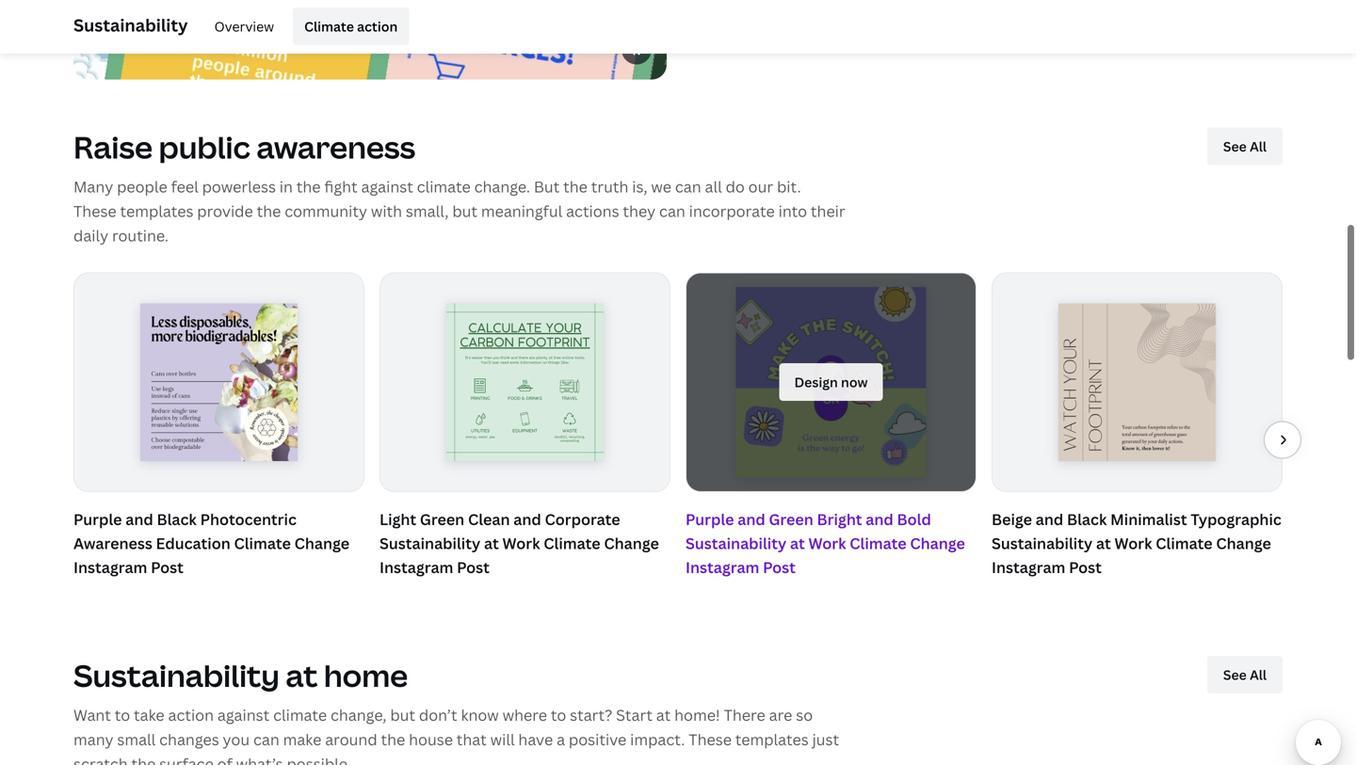 Task type: locate. For each thing, give the bounding box(es) containing it.
1 see from the top
[[1223, 137, 1247, 155]]

0 horizontal spatial against
[[217, 705, 270, 726]]

4 and from the left
[[866, 509, 894, 530]]

climate
[[304, 17, 354, 35], [234, 533, 291, 554], [544, 533, 600, 554], [850, 533, 907, 554], [1156, 533, 1213, 554]]

have
[[518, 730, 553, 750]]

1 horizontal spatial climate
[[417, 177, 471, 197]]

and for purple and black photocentric awareness education climate change instagram post
[[125, 509, 153, 530]]

beige and black minimalist typographic sustainability at work climate change instagram post link
[[992, 507, 1283, 580]]

0 horizontal spatial purple
[[73, 509, 122, 530]]

purple and black photocentric awareness education climate change instagram post link
[[73, 507, 364, 580]]

can left all
[[675, 177, 701, 197]]

can
[[675, 177, 701, 197], [659, 201, 685, 221], [253, 730, 279, 750]]

beige
[[992, 509, 1032, 530]]

1 horizontal spatial purple
[[686, 509, 734, 530]]

0 horizontal spatial these
[[73, 201, 116, 221]]

can down we
[[659, 201, 685, 221]]

0 horizontal spatial climate
[[273, 705, 327, 726]]

1 vertical spatial see all link
[[1207, 657, 1283, 694]]

around
[[325, 730, 377, 750]]

1 post from the left
[[151, 557, 184, 578]]

green inside purple and green bright and bold sustainability at work climate change instagram post
[[769, 509, 813, 530]]

work inside "beige and black minimalist typographic sustainability at work climate change instagram post"
[[1115, 533, 1152, 554]]

people
[[117, 177, 167, 197]]

work down bright
[[808, 533, 846, 554]]

0 vertical spatial see all
[[1223, 137, 1267, 155]]

change down corporate
[[604, 533, 659, 554]]

these down home! on the bottom of the page
[[689, 730, 732, 750]]

2 instagram from the left
[[380, 557, 453, 578]]

typographic
[[1191, 509, 1282, 530]]

1 all from the top
[[1250, 137, 1267, 155]]

0 horizontal spatial green
[[420, 509, 464, 530]]

green inside light green clean and corporate sustainability at work climate change instagram post
[[420, 509, 464, 530]]

0 vertical spatial these
[[73, 201, 116, 221]]

work down minimalist
[[1115, 533, 1152, 554]]

1 instagram from the left
[[73, 557, 147, 578]]

1 vertical spatial action
[[168, 705, 214, 726]]

0 horizontal spatial black
[[157, 509, 197, 530]]

2 horizontal spatial work
[[1115, 533, 1152, 554]]

surface
[[159, 754, 214, 766]]

purple for purple and green bright and bold sustainability at work climate change instagram post
[[686, 509, 734, 530]]

black inside "beige and black minimalist typographic sustainability at work climate change instagram post"
[[1067, 509, 1107, 530]]

1 green from the left
[[420, 509, 464, 530]]

1 horizontal spatial these
[[689, 730, 732, 750]]

1 horizontal spatial templates
[[735, 730, 809, 750]]

house
[[409, 730, 453, 750]]

truth
[[591, 177, 629, 197]]

change.
[[474, 177, 530, 197]]

changes
[[159, 730, 219, 750]]

see all link
[[1207, 128, 1283, 165], [1207, 657, 1283, 694]]

black left minimalist
[[1067, 509, 1107, 530]]

0 horizontal spatial work
[[502, 533, 540, 554]]

0 vertical spatial action
[[357, 17, 398, 35]]

community
[[285, 201, 367, 221]]

but right "small,"
[[452, 201, 477, 221]]

0 vertical spatial see
[[1223, 137, 1247, 155]]

1 vertical spatial templates
[[735, 730, 809, 750]]

climate inside "beige and black minimalist typographic sustainability at work climate change instagram post"
[[1156, 533, 1213, 554]]

see all
[[1223, 137, 1267, 155], [1223, 666, 1267, 684]]

3 instagram from the left
[[686, 557, 759, 578]]

2 green from the left
[[769, 509, 813, 530]]

0 horizontal spatial to
[[115, 705, 130, 726]]

climate right overview
[[304, 17, 354, 35]]

fight
[[324, 177, 357, 197]]

1 see all link from the top
[[1207, 128, 1283, 165]]

menu bar
[[196, 8, 409, 45]]

but left don't
[[390, 705, 415, 726]]

change inside purple and green bright and bold sustainability at work climate change instagram post
[[910, 533, 965, 554]]

templates down people
[[120, 201, 193, 221]]

with
[[371, 201, 402, 221]]

small,
[[406, 201, 449, 221]]

against
[[361, 177, 413, 197], [217, 705, 270, 726]]

change inside purple and black photocentric awareness education climate change instagram post
[[294, 533, 349, 554]]

action
[[357, 17, 398, 35], [168, 705, 214, 726]]

daily
[[73, 226, 108, 246]]

post inside "beige and black minimalist typographic sustainability at work climate change instagram post"
[[1069, 557, 1102, 578]]

and left bright
[[738, 509, 765, 530]]

1 vertical spatial climate
[[273, 705, 327, 726]]

these down many
[[73, 201, 116, 221]]

2 see all from the top
[[1223, 666, 1267, 684]]

the down small
[[131, 754, 156, 766]]

2 see all link from the top
[[1207, 657, 1283, 694]]

purple and green bright and bold sustainability at work climate change instagram post link
[[686, 507, 977, 580]]

3 post from the left
[[763, 557, 796, 578]]

0 vertical spatial see all link
[[1207, 128, 1283, 165]]

climate down minimalist
[[1156, 533, 1213, 554]]

1 vertical spatial see
[[1223, 666, 1247, 684]]

overview
[[214, 17, 274, 35]]

action inside sustainability at home want to take action against climate change, but don't know where to start? start at home! there are so many small changes you can make around the house that will have a positive impact. these templates just scratch the surface of what's possible.
[[168, 705, 214, 726]]

green
[[420, 509, 464, 530], [769, 509, 813, 530]]

the down in
[[257, 201, 281, 221]]

0 horizontal spatial but
[[390, 705, 415, 726]]

to left take
[[115, 705, 130, 726]]

1 vertical spatial against
[[217, 705, 270, 726]]

you
[[223, 730, 250, 750]]

climate down bold
[[850, 533, 907, 554]]

0 vertical spatial templates
[[120, 201, 193, 221]]

1 purple from the left
[[73, 509, 122, 530]]

post
[[151, 557, 184, 578], [457, 557, 490, 578], [763, 557, 796, 578], [1069, 557, 1102, 578]]

see
[[1223, 137, 1247, 155], [1223, 666, 1247, 684]]

3 work from the left
[[1115, 533, 1152, 554]]

green left bright
[[769, 509, 813, 530]]

2 black from the left
[[1067, 509, 1107, 530]]

change down photocentric
[[294, 533, 349, 554]]

work down clean
[[502, 533, 540, 554]]

purple inside purple and green bright and bold sustainability at work climate change instagram post
[[686, 509, 734, 530]]

can up what's
[[253, 730, 279, 750]]

against up with
[[361, 177, 413, 197]]

and inside purple and black photocentric awareness education climate change instagram post
[[125, 509, 153, 530]]

against inside sustainability at home want to take action against climate change, but don't know where to start? start at home! there are so many small changes you can make around the house that will have a positive impact. these templates just scratch the surface of what's possible.
[[217, 705, 270, 726]]

and
[[125, 509, 153, 530], [513, 509, 541, 530], [738, 509, 765, 530], [866, 509, 894, 530], [1036, 509, 1063, 530]]

0 horizontal spatial templates
[[120, 201, 193, 221]]

all
[[1250, 137, 1267, 155], [1250, 666, 1267, 684]]

take
[[134, 705, 164, 726]]

climate action link
[[293, 8, 409, 45]]

1 and from the left
[[125, 509, 153, 530]]

they
[[623, 201, 656, 221]]

public
[[159, 127, 250, 168]]

climate
[[417, 177, 471, 197], [273, 705, 327, 726]]

1 vertical spatial these
[[689, 730, 732, 750]]

sustainability inside "beige and black minimalist typographic sustainability at work climate change instagram post"
[[992, 533, 1093, 554]]

1 horizontal spatial black
[[1067, 509, 1107, 530]]

work
[[502, 533, 540, 554], [808, 533, 846, 554], [1115, 533, 1152, 554]]

the
[[296, 177, 321, 197], [563, 177, 588, 197], [257, 201, 281, 221], [381, 730, 405, 750], [131, 754, 156, 766]]

meaningful
[[481, 201, 562, 221]]

work inside purple and green bright and bold sustainability at work climate change instagram post
[[808, 533, 846, 554]]

and right clean
[[513, 509, 541, 530]]

menu bar containing overview
[[196, 8, 409, 45]]

their
[[811, 201, 845, 221]]

1 horizontal spatial action
[[357, 17, 398, 35]]

1 work from the left
[[502, 533, 540, 554]]

purple
[[73, 509, 122, 530], [686, 509, 734, 530]]

2 all from the top
[[1250, 666, 1267, 684]]

start
[[616, 705, 653, 726]]

instagram
[[73, 557, 147, 578], [380, 557, 453, 578], [686, 557, 759, 578], [992, 557, 1066, 578]]

templates
[[120, 201, 193, 221], [735, 730, 809, 750]]

2 vertical spatial can
[[253, 730, 279, 750]]

3 and from the left
[[738, 509, 765, 530]]

2 see from the top
[[1223, 666, 1247, 684]]

4 post from the left
[[1069, 557, 1102, 578]]

2 and from the left
[[513, 509, 541, 530]]

green right light
[[420, 509, 464, 530]]

templates down are
[[735, 730, 809, 750]]

sustainability at home want to take action against climate change, but don't know where to start? start at home! there are so many small changes you can make around the house that will have a positive impact. these templates just scratch the surface of what's possible.
[[73, 656, 839, 766]]

purple for purple and black photocentric awareness education climate change instagram post
[[73, 509, 122, 530]]

and left bold
[[866, 509, 894, 530]]

1 see all from the top
[[1223, 137, 1267, 155]]

and for purple and green bright and bold sustainability at work climate change instagram post
[[738, 509, 765, 530]]

2 work from the left
[[808, 533, 846, 554]]

but inside "raise public awareness many people feel powerless in the fight against climate change. but the truth is, we can all do our bit. these templates provide the community with small, but meaningful actions they can incorporate into their daily routine."
[[452, 201, 477, 221]]

4 instagram from the left
[[992, 557, 1066, 578]]

beige and black minimalist typographic sustainability at work climate change instagram post image
[[1058, 304, 1216, 461]]

black inside purple and black photocentric awareness education climate change instagram post
[[157, 509, 197, 530]]

climate action
[[304, 17, 398, 35]]

black up education
[[157, 509, 197, 530]]

0 vertical spatial but
[[452, 201, 477, 221]]

black
[[157, 509, 197, 530], [1067, 509, 1107, 530]]

home
[[324, 656, 408, 697]]

2 post from the left
[[457, 557, 490, 578]]

4 change from the left
[[1216, 533, 1271, 554]]

these inside sustainability at home want to take action against climate change, but don't know where to start? start at home! there are so many small changes you can make around the house that will have a positive impact. these templates just scratch the surface of what's possible.
[[689, 730, 732, 750]]

0 vertical spatial climate
[[417, 177, 471, 197]]

these
[[73, 201, 116, 221], [689, 730, 732, 750]]

0 vertical spatial all
[[1250, 137, 1267, 155]]

raise public awareness many people feel powerless in the fight against climate change. but the truth is, we can all do our bit. these templates provide the community with small, but meaningful actions they can incorporate into their daily routine.
[[73, 127, 845, 246]]

instagram inside purple and green bright and bold sustainability at work climate change instagram post
[[686, 557, 759, 578]]

against up you
[[217, 705, 270, 726]]

action inside "link"
[[357, 17, 398, 35]]

3 change from the left
[[910, 533, 965, 554]]

1 horizontal spatial green
[[769, 509, 813, 530]]

5 and from the left
[[1036, 509, 1063, 530]]

sustainability
[[73, 14, 188, 37], [380, 533, 481, 554], [686, 533, 787, 554], [992, 533, 1093, 554], [73, 656, 280, 697]]

at inside purple and green bright and bold sustainability at work climate change instagram post
[[790, 533, 805, 554]]

post inside light green clean and corporate sustainability at work climate change instagram post
[[457, 557, 490, 578]]

1 vertical spatial can
[[659, 201, 685, 221]]

all for raise public awareness
[[1250, 137, 1267, 155]]

instagram inside purple and black photocentric awareness education climate change instagram post
[[73, 557, 147, 578]]

at
[[484, 533, 499, 554], [790, 533, 805, 554], [1096, 533, 1111, 554], [286, 656, 318, 697], [656, 705, 671, 726]]

home!
[[674, 705, 720, 726]]

1 black from the left
[[157, 509, 197, 530]]

1 vertical spatial see all
[[1223, 666, 1267, 684]]

do
[[726, 177, 745, 197]]

purple inside purple and black photocentric awareness education climate change instagram post
[[73, 509, 122, 530]]

bright
[[817, 509, 862, 530]]

so
[[796, 705, 813, 726]]

and up awareness
[[125, 509, 153, 530]]

can inside sustainability at home want to take action against climate change, but don't know where to start? start at home! there are so many small changes you can make around the house that will have a positive impact. these templates just scratch the surface of what's possible.
[[253, 730, 279, 750]]

but
[[452, 201, 477, 221], [390, 705, 415, 726]]

1 horizontal spatial against
[[361, 177, 413, 197]]

2 change from the left
[[604, 533, 659, 554]]

1 vertical spatial all
[[1250, 666, 1267, 684]]

climate down corporate
[[544, 533, 600, 554]]

change down bold
[[910, 533, 965, 554]]

to
[[115, 705, 130, 726], [551, 705, 566, 726]]

these inside "raise public awareness many people feel powerless in the fight against climate change. but the truth is, we can all do our bit. these templates provide the community with small, but meaningful actions they can incorporate into their daily routine."
[[73, 201, 116, 221]]

climate down photocentric
[[234, 533, 291, 554]]

to up a
[[551, 705, 566, 726]]

climate inside sustainability at home want to take action against climate change, but don't know where to start? start at home! there are so many small changes you can make around the house that will have a positive impact. these templates just scratch the surface of what's possible.
[[273, 705, 327, 726]]

1 horizontal spatial work
[[808, 533, 846, 554]]

1 vertical spatial but
[[390, 705, 415, 726]]

awareness
[[256, 127, 415, 168]]

a
[[557, 730, 565, 750]]

and right beige
[[1036, 509, 1063, 530]]

2 purple from the left
[[686, 509, 734, 530]]

1 horizontal spatial to
[[551, 705, 566, 726]]

1 horizontal spatial but
[[452, 201, 477, 221]]

change
[[294, 533, 349, 554], [604, 533, 659, 554], [910, 533, 965, 554], [1216, 533, 1271, 554]]

change down typographic on the bottom of page
[[1216, 533, 1271, 554]]

climate up "small,"
[[417, 177, 471, 197]]

many
[[73, 177, 113, 197]]

templates inside "raise public awareness many people feel powerless in the fight against climate change. but the truth is, we can all do our bit. these templates provide the community with small, but meaningful actions they can incorporate into their daily routine."
[[120, 201, 193, 221]]

0 vertical spatial against
[[361, 177, 413, 197]]

1 change from the left
[[294, 533, 349, 554]]

climate up make
[[273, 705, 327, 726]]

0 horizontal spatial action
[[168, 705, 214, 726]]

work inside light green clean and corporate sustainability at work climate change instagram post
[[502, 533, 540, 554]]

and inside "beige and black minimalist typographic sustainability at work climate change instagram post"
[[1036, 509, 1063, 530]]

many
[[73, 730, 113, 750]]



Task type: describe. For each thing, give the bounding box(es) containing it.
light
[[380, 509, 416, 530]]

at inside light green clean and corporate sustainability at work climate change instagram post
[[484, 533, 499, 554]]

change inside light green clean and corporate sustainability at work climate change instagram post
[[604, 533, 659, 554]]

purple and black photocentric awareness education climate change instagram post
[[73, 509, 349, 578]]

templates inside sustainability at home want to take action against climate change, but don't know where to start? start at home! there are so many small changes you can make around the house that will have a positive impact. these templates just scratch the surface of what's possible.
[[735, 730, 809, 750]]

feel
[[171, 177, 198, 197]]

sustainability inside purple and green bright and bold sustainability at work climate change instagram post
[[686, 533, 787, 554]]

purple and green bright and bold sustainability at work climate change instagram post
[[686, 509, 965, 578]]

into
[[778, 201, 807, 221]]

see all link for awareness
[[1207, 128, 1283, 165]]

don't
[[419, 705, 457, 726]]

where
[[502, 705, 547, 726]]

overview link
[[203, 8, 285, 45]]

instagram inside light green clean and corporate sustainability at work climate change instagram post
[[380, 557, 453, 578]]

just
[[812, 730, 839, 750]]

bit.
[[777, 177, 801, 197]]

minimalist
[[1110, 509, 1187, 530]]

but
[[534, 177, 560, 197]]

and for beige and black minimalist typographic sustainability at work climate change instagram post
[[1036, 509, 1063, 530]]

climate inside purple and green bright and bold sustainability at work climate change instagram post
[[850, 533, 907, 554]]

small
[[117, 730, 156, 750]]

start?
[[570, 705, 612, 726]]

2 to from the left
[[551, 705, 566, 726]]

1 to from the left
[[115, 705, 130, 726]]

powerless
[[202, 177, 276, 197]]

post inside purple and green bright and bold sustainability at work climate change instagram post
[[763, 557, 796, 578]]

and inside light green clean and corporate sustainability at work climate change instagram post
[[513, 509, 541, 530]]

awareness
[[73, 533, 152, 554]]

there
[[724, 705, 765, 726]]

see all for awareness
[[1223, 137, 1267, 155]]

see for awareness
[[1223, 137, 1247, 155]]

change,
[[331, 705, 387, 726]]

the left house
[[381, 730, 405, 750]]

light green clean and corporate sustainability at work climate change instagram post image
[[446, 304, 604, 461]]

0 vertical spatial can
[[675, 177, 701, 197]]

all for sustainability at home
[[1250, 666, 1267, 684]]

scratch
[[73, 754, 128, 766]]

work for beige
[[1115, 533, 1152, 554]]

the right in
[[296, 177, 321, 197]]

sustainability inside light green clean and corporate sustainability at work climate change instagram post
[[380, 533, 481, 554]]

provide
[[197, 201, 253, 221]]

the right but
[[563, 177, 588, 197]]

make
[[283, 730, 321, 750]]

climate inside light green clean and corporate sustainability at work climate change instagram post
[[544, 533, 600, 554]]

raise
[[73, 127, 153, 168]]

but inside sustainability at home want to take action against climate change, but don't know where to start? start at home! there are so many small changes you can make around the house that will have a positive impact. these templates just scratch the surface of what's possible.
[[390, 705, 415, 726]]

bold
[[897, 509, 931, 530]]

possible.
[[287, 754, 351, 766]]

see for home
[[1223, 666, 1247, 684]]

actions
[[566, 201, 619, 221]]

climate inside purple and black photocentric awareness education climate change instagram post
[[234, 533, 291, 554]]

impact.
[[630, 730, 685, 750]]

at inside "beige and black minimalist typographic sustainability at work climate change instagram post"
[[1096, 533, 1111, 554]]

climate inside "link"
[[304, 17, 354, 35]]

incorporate
[[689, 201, 775, 221]]

want
[[73, 705, 111, 726]]

purple and black photocentric awareness education climate change instagram post image
[[140, 304, 298, 461]]

is,
[[632, 177, 647, 197]]

our
[[748, 177, 773, 197]]

sustainability inside sustainability at home want to take action against climate change, but don't know where to start? start at home! there are so many small changes you can make around the house that will have a positive impact. these templates just scratch the surface of what's possible.
[[73, 656, 280, 697]]

in
[[280, 177, 293, 197]]

all
[[705, 177, 722, 197]]

education
[[156, 533, 230, 554]]

black for sustainability
[[1067, 509, 1107, 530]]

will
[[490, 730, 515, 750]]

routine.
[[112, 226, 169, 246]]

we
[[651, 177, 671, 197]]

light green clean and corporate sustainability at work climate change instagram post link
[[380, 507, 671, 580]]

change inside "beige and black minimalist typographic sustainability at work climate change instagram post"
[[1216, 533, 1271, 554]]

see all for home
[[1223, 666, 1267, 684]]

post inside purple and black photocentric awareness education climate change instagram post
[[151, 557, 184, 578]]

black for education
[[157, 509, 197, 530]]

climate inside "raise public awareness many people feel powerless in the fight against climate change. but the truth is, we can all do our bit. these templates provide the community with small, but meaningful actions they can incorporate into their daily routine."
[[417, 177, 471, 197]]

know
[[461, 705, 499, 726]]

work for light
[[502, 533, 540, 554]]

beige and black minimalist typographic sustainability at work climate change instagram post
[[992, 509, 1282, 578]]

what's
[[236, 754, 283, 766]]

corporate
[[545, 509, 620, 530]]

of
[[217, 754, 232, 766]]

clean
[[468, 509, 510, 530]]

against inside "raise public awareness many people feel powerless in the fight against climate change. but the truth is, we can all do our bit. these templates provide the community with small, but meaningful actions they can incorporate into their daily routine."
[[361, 177, 413, 197]]

instagram inside "beige and black minimalist typographic sustainability at work climate change instagram post"
[[992, 557, 1066, 578]]

purple and green bright and bold sustainability at work climate change instagram post image
[[736, 287, 926, 478]]

light green clean and corporate sustainability at work climate change instagram post
[[380, 509, 659, 578]]

that
[[457, 730, 487, 750]]

photocentric
[[200, 509, 297, 530]]

see all link for home
[[1207, 657, 1283, 694]]

are
[[769, 705, 792, 726]]

positive
[[569, 730, 627, 750]]



Task type: vqa. For each thing, say whether or not it's contained in the screenshot.
"climate" in the the Sustainability at home Want to take action against climate change, but don't know where to start? Start at home! There are so many small changes you can make around the house that will have a positive impact. These templates just scratch the surface of what's possible.
yes



